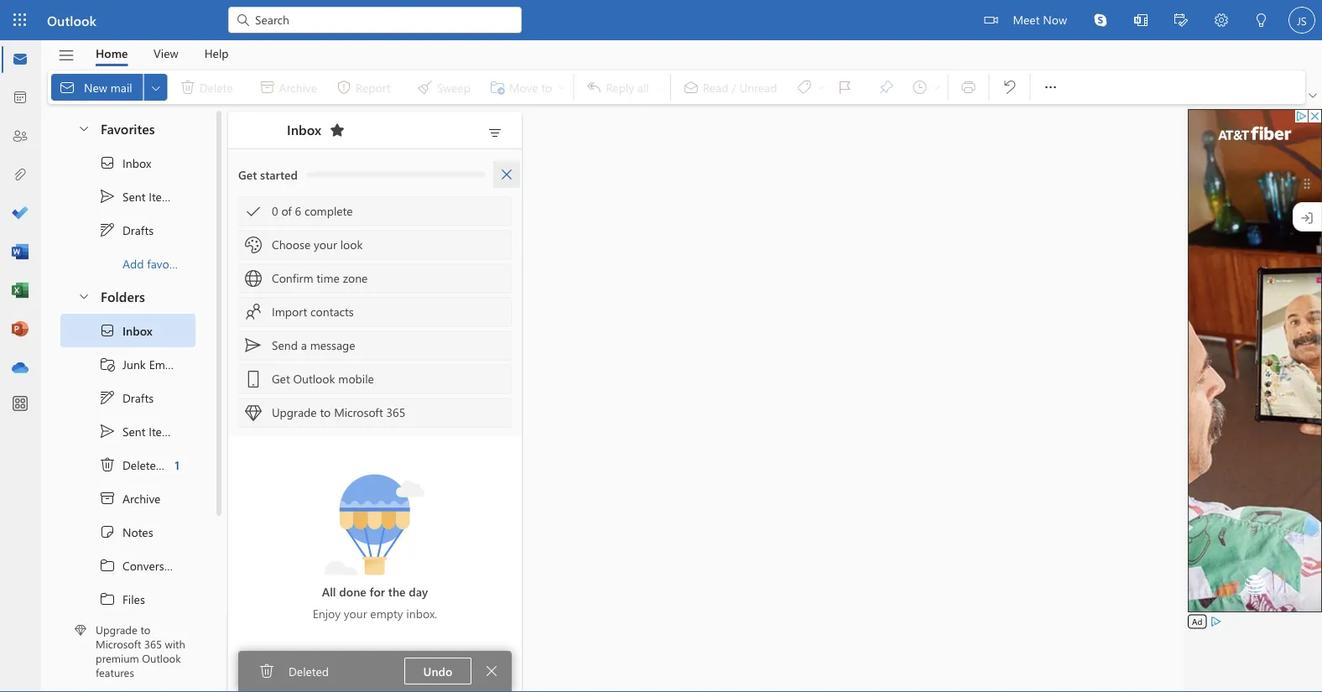 Task type: locate. For each thing, give the bounding box(es) containing it.
 drafts inside favorites tree
[[99, 222, 154, 238]]

 tree item up add
[[60, 213, 196, 247]]

6
[[295, 203, 301, 219]]

tab list
[[83, 40, 242, 66]]

 button
[[494, 161, 520, 188]]

your left look
[[314, 237, 337, 252]]

 button inside folders tree item
[[69, 280, 97, 311]]


[[1043, 79, 1060, 96]]


[[245, 304, 262, 321]]

 tree item up  deleted items
[[60, 415, 196, 448]]

 notes
[[99, 524, 153, 541]]

 inbox for 2nd  tree item from the top
[[99, 322, 153, 339]]

premium features image
[[75, 625, 86, 637]]

1 vertical spatial deleted
[[289, 664, 329, 679]]

favorites tree
[[60, 106, 196, 280]]

 new mail
[[59, 79, 132, 96]]

1 vertical spatial 
[[259, 663, 275, 680]]

home
[[96, 45, 128, 61]]

0 vertical spatial microsoft
[[334, 405, 383, 420]]

 tree item
[[60, 448, 196, 482]]

your
[[314, 237, 337, 252], [344, 606, 367, 622]]

application
[[0, 0, 1323, 692]]

undo button
[[405, 658, 472, 685]]

microsoft
[[334, 405, 383, 420], [96, 637, 141, 652]]

to left with at the left of the page
[[140, 623, 151, 637]]

set your advertising preferences image
[[1210, 615, 1223, 629]]

0 horizontal spatial your
[[314, 237, 337, 252]]

1 horizontal spatial 365
[[387, 405, 406, 420]]

 for 
[[259, 663, 275, 680]]

 inside favorites tree
[[99, 188, 116, 205]]

2 vertical spatial items
[[166, 457, 194, 473]]

2  inbox from the top
[[99, 322, 153, 339]]

1 sent from the top
[[123, 189, 146, 204]]

mail
[[111, 79, 132, 95]]

 down 
[[99, 389, 116, 406]]

outlook
[[47, 11, 96, 29], [293, 371, 335, 387], [142, 651, 181, 666]]

ad
[[1193, 616, 1203, 627]]

1 vertical spatial get
[[272, 371, 290, 387]]

inbox down favorites tree item on the top left of the page
[[123, 155, 151, 171]]

1  sent items from the top
[[99, 188, 177, 205]]

0 vertical spatial upgrade
[[272, 405, 317, 420]]

1 vertical spatial  inbox
[[99, 322, 153, 339]]

1 vertical spatial upgrade
[[96, 623, 138, 637]]

sent up add
[[123, 189, 146, 204]]

1 vertical spatial drafts
[[123, 390, 154, 406]]


[[235, 12, 252, 29]]

confirm time zone
[[272, 270, 368, 286]]

items for first the '' tree item from the top of the application containing outlook
[[149, 189, 177, 204]]

 for  files
[[99, 591, 116, 608]]

 junk email
[[99, 356, 177, 373]]

the
[[388, 584, 406, 600]]


[[1002, 79, 1019, 96]]

 sent items inside tree
[[99, 423, 177, 440]]

 down  new mail
[[77, 121, 91, 135]]

1 vertical spatial  button
[[69, 280, 97, 311]]

word image
[[12, 244, 29, 261]]

0 horizontal spatial outlook
[[47, 11, 96, 29]]

1 vertical spatial  sent items
[[99, 423, 177, 440]]

 tree item down  notes
[[60, 549, 196, 583]]

 left folders
[[77, 289, 91, 303]]

2 drafts from the top
[[123, 390, 154, 406]]

 tree item
[[60, 549, 196, 583], [60, 583, 196, 616]]

choose your look
[[272, 237, 363, 252]]

0 vertical spatial items
[[149, 189, 177, 204]]

0 vertical spatial  tree item
[[60, 146, 196, 180]]

2 vertical spatial inbox
[[123, 323, 153, 338]]

 inside favorites tree
[[99, 154, 116, 171]]

1 drafts from the top
[[123, 222, 154, 238]]

more apps image
[[12, 396, 29, 413]]

 inbox inside favorites tree
[[99, 154, 151, 171]]

1  tree item from the top
[[60, 549, 196, 583]]

0 vertical spatial 
[[99, 188, 116, 205]]

upgrade inside message list section
[[272, 405, 317, 420]]

inbox inside favorites tree
[[123, 155, 151, 171]]

 drafts up add favorite tree item
[[99, 222, 154, 238]]

0 vertical spatial 365
[[387, 405, 406, 420]]

1  from the top
[[99, 557, 116, 574]]

 tree item down junk
[[60, 381, 196, 415]]

 inside folders tree item
[[77, 289, 91, 303]]

0 vertical spatial 
[[99, 154, 116, 171]]

get left started on the left
[[238, 167, 257, 182]]

sent
[[123, 189, 146, 204], [123, 424, 146, 439]]

 inbox down favorites tree item on the top left of the page
[[99, 154, 151, 171]]

outlook inside message list section
[[293, 371, 335, 387]]

items inside favorites tree
[[149, 189, 177, 204]]

get right 
[[272, 371, 290, 387]]

message list section
[[228, 107, 522, 692]]

2 horizontal spatial outlook
[[293, 371, 335, 387]]

contacts
[[311, 304, 354, 319]]

1  tree item from the top
[[60, 146, 196, 180]]

0 vertical spatial  tree item
[[60, 213, 196, 247]]

1 horizontal spatial outlook
[[142, 651, 181, 666]]

microsoft inside upgrade to microsoft 365 with premium outlook features
[[96, 637, 141, 652]]

0 vertical spatial deleted
[[123, 457, 163, 473]]

drafts inside favorites tree
[[123, 222, 154, 238]]

1  inbox from the top
[[99, 154, 151, 171]]

0 vertical spatial 
[[99, 222, 116, 238]]

inbox up  junk email
[[123, 323, 153, 338]]

1  from the top
[[99, 222, 116, 238]]

upgrade to microsoft 365 with premium outlook features
[[96, 623, 185, 680]]

1 vertical spatial sent
[[123, 424, 146, 439]]

deleted inside  deleted items
[[123, 457, 163, 473]]

1 vertical spatial  tree item
[[60, 415, 196, 448]]

0 horizontal spatial deleted
[[123, 457, 163, 473]]

premium
[[96, 651, 139, 666]]

to inside upgrade to microsoft 365 with premium outlook features
[[140, 623, 151, 637]]

 down favorites tree item on the top left of the page
[[99, 154, 116, 171]]

2  button from the top
[[69, 280, 97, 311]]


[[99, 188, 116, 205], [99, 423, 116, 440]]

 up the  "tree item"
[[99, 423, 116, 440]]

 button
[[1202, 0, 1242, 42]]

0 of 6 complete
[[272, 203, 353, 219]]

calendar image
[[12, 90, 29, 107]]


[[99, 490, 116, 507]]

 sent items inside favorites tree
[[99, 188, 177, 205]]

1 vertical spatial  drafts
[[99, 389, 154, 406]]

1  from the top
[[99, 154, 116, 171]]

365 inside upgrade to microsoft 365 with premium outlook features
[[144, 637, 162, 652]]

0 vertical spatial drafts
[[123, 222, 154, 238]]

0 vertical spatial your
[[314, 237, 337, 252]]

1 vertical spatial outlook
[[293, 371, 335, 387]]

empty
[[370, 606, 403, 622]]

0 vertical spatial outlook
[[47, 11, 96, 29]]

items
[[149, 189, 177, 204], [149, 424, 177, 439], [166, 457, 194, 473]]

drafts down  junk email
[[123, 390, 154, 406]]

1 vertical spatial 
[[99, 591, 116, 608]]

 inside message list section
[[259, 663, 275, 680]]

 button inside favorites tree item
[[69, 112, 97, 144]]

 tree item up upgrade to microsoft 365 with premium outlook features
[[60, 583, 196, 616]]

0 vertical spatial  drafts
[[99, 222, 154, 238]]

2 vertical spatial outlook
[[142, 651, 181, 666]]

0 vertical spatial  sent items
[[99, 188, 177, 205]]

tree
[[60, 314, 196, 650]]

drafts up add
[[123, 222, 154, 238]]

0 horizontal spatial to
[[140, 623, 151, 637]]

1 horizontal spatial get
[[272, 371, 290, 387]]

0 vertical spatial  button
[[69, 112, 97, 144]]

0 vertical spatial sent
[[123, 189, 146, 204]]

 tree item
[[60, 146, 196, 180], [60, 314, 196, 348]]

upgrade up premium
[[96, 623, 138, 637]]

1 vertical spatial to
[[140, 623, 151, 637]]

 left files
[[99, 591, 116, 608]]

 up add favorite tree item
[[99, 222, 116, 238]]

 button
[[144, 74, 168, 101]]

1 vertical spatial microsoft
[[96, 637, 141, 652]]

2  from the top
[[99, 322, 116, 339]]

 for  deleted items
[[99, 457, 116, 473]]

1 vertical spatial 
[[99, 322, 116, 339]]

 sent items up add
[[99, 188, 177, 205]]

 inside popup button
[[149, 81, 163, 94]]

 button
[[478, 658, 505, 685]]

powerpoint image
[[12, 321, 29, 338]]

to down get outlook mobile
[[320, 405, 331, 420]]

1 vertical spatial 
[[77, 121, 91, 135]]


[[149, 81, 163, 94], [77, 121, 91, 135], [77, 289, 91, 303]]

 drafts down  tree item
[[99, 389, 154, 406]]

Search for email, meetings, files and more. field
[[253, 11, 512, 28]]

 inside favorites tree
[[99, 222, 116, 238]]

with
[[165, 637, 185, 652]]

2  from the top
[[99, 591, 116, 608]]

365
[[387, 405, 406, 420], [144, 637, 162, 652]]

0 vertical spatial 
[[149, 81, 163, 94]]

0 horizontal spatial get
[[238, 167, 257, 182]]

outlook banner
[[0, 0, 1323, 42]]

2  tree item from the top
[[60, 415, 196, 448]]

 tree item
[[60, 482, 196, 515]]

your down done
[[344, 606, 367, 622]]

for
[[370, 584, 385, 600]]

 inside favorites tree item
[[77, 121, 91, 135]]

 right mail
[[149, 81, 163, 94]]

outlook right premium
[[142, 651, 181, 666]]

0 vertical spatial to
[[320, 405, 331, 420]]

 for first  tree item from the top
[[99, 154, 116, 171]]

started
[[260, 167, 298, 182]]

 for folders
[[77, 289, 91, 303]]

outlook up 
[[47, 11, 96, 29]]

0 vertical spatial  tree item
[[60, 180, 196, 213]]

 sent items for second the '' tree item from the top of the application containing outlook
[[99, 423, 177, 440]]

2  drafts from the top
[[99, 389, 154, 406]]


[[99, 457, 116, 473], [259, 663, 275, 680]]

1  tree item from the top
[[60, 213, 196, 247]]


[[1135, 13, 1148, 27]]

left-rail-appbar navigation
[[3, 40, 37, 388]]

to inside message list section
[[320, 405, 331, 420]]

0 vertical spatial inbox
[[287, 120, 321, 138]]

 tree item down favorites
[[60, 146, 196, 180]]

2  tree item from the top
[[60, 381, 196, 415]]

add
[[123, 256, 144, 271]]

1 vertical spatial 
[[99, 423, 116, 440]]

0 vertical spatial  inbox
[[99, 154, 151, 171]]

 tree item up junk
[[60, 314, 196, 348]]


[[57, 47, 75, 64]]

0 vertical spatial 
[[99, 457, 116, 473]]

365 inside message list section
[[387, 405, 406, 420]]

 tree item
[[60, 180, 196, 213], [60, 415, 196, 448]]

mail image
[[12, 51, 29, 68]]


[[245, 337, 262, 354]]

tab list containing home
[[83, 40, 242, 66]]

 sent items up  deleted items
[[99, 423, 177, 440]]

1  drafts from the top
[[99, 222, 154, 238]]

0 horizontal spatial microsoft
[[96, 637, 141, 652]]

1 vertical spatial  tree item
[[60, 314, 196, 348]]

features
[[96, 665, 134, 680]]

 inbox down folders tree item on the left of the page
[[99, 322, 153, 339]]

 button for folders
[[69, 280, 97, 311]]

1  button from the top
[[69, 112, 97, 144]]

0 horizontal spatial upgrade
[[96, 623, 138, 637]]

1 horizontal spatial 
[[259, 663, 275, 680]]

to
[[320, 405, 331, 420], [140, 623, 151, 637]]

day
[[409, 584, 428, 600]]

 button left folders
[[69, 280, 97, 311]]

 up add favorite tree item
[[99, 188, 116, 205]]

 drafts for 
[[99, 222, 154, 238]]

1 horizontal spatial to
[[320, 405, 331, 420]]

sent up the  "tree item"
[[123, 424, 146, 439]]

get outlook mobile
[[272, 371, 374, 387]]

2 vertical spatial 
[[77, 289, 91, 303]]

 files
[[99, 591, 145, 608]]

 inside "tree item"
[[99, 457, 116, 473]]

add favorite
[[123, 256, 186, 271]]

folders
[[101, 287, 145, 305]]


[[99, 154, 116, 171], [99, 322, 116, 339]]

drafts for 
[[123, 222, 154, 238]]

1 vertical spatial inbox
[[123, 155, 151, 171]]

microsoft up features
[[96, 637, 141, 652]]

1 horizontal spatial microsoft
[[334, 405, 383, 420]]

0 vertical spatial get
[[238, 167, 257, 182]]


[[245, 270, 262, 287]]

 drafts
[[99, 222, 154, 238], [99, 389, 154, 406]]

deleted inside message list section
[[289, 664, 329, 679]]

all
[[322, 584, 336, 600]]

outlook down send a message
[[293, 371, 335, 387]]

 tree item down favorites tree item on the top left of the page
[[60, 180, 196, 213]]

 for 
[[99, 222, 116, 238]]

deleted up the "archive"
[[123, 457, 163, 473]]

 tree item for 
[[60, 381, 196, 415]]

inbox left  button
[[287, 120, 321, 138]]

help
[[205, 45, 229, 61]]

1 horizontal spatial upgrade
[[272, 405, 317, 420]]

to for upgrade to microsoft 365 with premium outlook features
[[140, 623, 151, 637]]

microsoft down mobile
[[334, 405, 383, 420]]

 button for favorites
[[69, 112, 97, 144]]

1 vertical spatial your
[[344, 606, 367, 622]]

1 vertical spatial  tree item
[[60, 381, 196, 415]]

0 horizontal spatial 365
[[144, 637, 162, 652]]


[[1256, 13, 1269, 27]]

1 vertical spatial items
[[149, 424, 177, 439]]

new
[[84, 79, 107, 95]]

a
[[301, 337, 307, 353]]

 search field
[[228, 0, 522, 38]]

2  sent items from the top
[[99, 423, 177, 440]]

home button
[[83, 40, 141, 66]]

favorite
[[147, 256, 186, 271]]

0 horizontal spatial 
[[99, 457, 116, 473]]

inbox
[[287, 120, 321, 138], [123, 155, 151, 171], [123, 323, 153, 338]]

deleted
[[123, 457, 163, 473], [289, 664, 329, 679]]

 tree item
[[60, 213, 196, 247], [60, 381, 196, 415]]

1  from the top
[[99, 188, 116, 205]]

inbox.
[[407, 606, 438, 622]]

microsoft inside message list section
[[334, 405, 383, 420]]

deleted down the enjoy
[[289, 664, 329, 679]]

1 horizontal spatial deleted
[[289, 664, 329, 679]]

 button down  new mail
[[69, 112, 97, 144]]

1 vertical spatial 365
[[144, 637, 162, 652]]

outlook inside banner
[[47, 11, 96, 29]]

 down the 
[[99, 557, 116, 574]]

folders tree item
[[60, 280, 196, 314]]

upgrade right the 
[[272, 405, 317, 420]]

2  from the top
[[99, 389, 116, 406]]

1 horizontal spatial your
[[344, 606, 367, 622]]

1 vertical spatial 
[[99, 389, 116, 406]]

0 vertical spatial 
[[99, 557, 116, 574]]

favorites
[[101, 119, 155, 137]]

 for favorites
[[77, 121, 91, 135]]

upgrade inside upgrade to microsoft 365 with premium outlook features
[[96, 623, 138, 637]]

 up 
[[99, 322, 116, 339]]

get
[[238, 167, 257, 182], [272, 371, 290, 387]]

microsoft for upgrade to microsoft 365
[[334, 405, 383, 420]]



Task type: vqa. For each thing, say whether or not it's contained in the screenshot.
Deleted
yes



Task type: describe. For each thing, give the bounding box(es) containing it.

[[1175, 13, 1189, 27]]

inbox heading
[[265, 112, 351, 149]]

2  tree item from the top
[[60, 314, 196, 348]]

look
[[340, 237, 363, 252]]

 button
[[1306, 87, 1321, 104]]

365 for upgrade to microsoft 365
[[387, 405, 406, 420]]

junk
[[123, 357, 146, 372]]

message
[[310, 337, 356, 353]]

favorites tree item
[[60, 112, 196, 146]]

 button
[[482, 121, 509, 144]]

undo
[[424, 664, 453, 679]]


[[329, 122, 346, 138]]

0
[[272, 203, 278, 219]]

2  from the top
[[99, 423, 116, 440]]

complete
[[305, 203, 353, 219]]

email
[[149, 357, 177, 372]]


[[502, 170, 512, 180]]


[[1215, 13, 1229, 27]]

get started
[[238, 167, 298, 182]]


[[487, 125, 504, 142]]

view
[[154, 45, 178, 61]]

 for 2nd  tree item from the top
[[99, 322, 116, 339]]


[[985, 13, 998, 27]]

mobile
[[339, 371, 374, 387]]

365 for upgrade to microsoft 365 with premium outlook features
[[144, 637, 162, 652]]

send a message
[[272, 337, 356, 353]]


[[245, 237, 262, 253]]

microsoft for upgrade to microsoft 365 with premium outlook features
[[96, 637, 141, 652]]

 archive
[[99, 490, 161, 507]]

drafts for 
[[123, 390, 154, 406]]

done
[[339, 584, 367, 600]]


[[59, 79, 76, 96]]

meet now
[[1013, 11, 1068, 27]]

outlook link
[[47, 0, 96, 40]]

to do image
[[12, 206, 29, 222]]

 for 
[[99, 389, 116, 406]]

2  tree item from the top
[[60, 583, 196, 616]]

 sent items for first the '' tree item from the top of the application containing outlook
[[99, 188, 177, 205]]

 button
[[1162, 0, 1202, 42]]

items inside  deleted items
[[166, 457, 194, 473]]

js image
[[1289, 7, 1316, 34]]

choose
[[272, 237, 311, 252]]

application containing outlook
[[0, 0, 1323, 692]]

help button
[[192, 40, 241, 66]]

get for get outlook mobile
[[272, 371, 290, 387]]


[[245, 203, 262, 220]]

2 sent from the top
[[123, 424, 146, 439]]

 button
[[50, 41, 83, 70]]

 button
[[1242, 0, 1283, 42]]

 inbox for first  tree item from the top
[[99, 154, 151, 171]]

confirm
[[272, 270, 313, 286]]

 button
[[993, 74, 1027, 101]]

 button
[[324, 117, 351, 144]]

 button
[[1121, 0, 1162, 42]]

add favorite tree item
[[60, 247, 196, 280]]

inbox inside inbox 
[[287, 120, 321, 138]]

to for upgrade to microsoft 365
[[320, 405, 331, 420]]

move & delete group
[[51, 71, 570, 104]]

outlook inside upgrade to microsoft 365 with premium outlook features
[[142, 651, 181, 666]]


[[485, 665, 499, 678]]

onedrive image
[[12, 360, 29, 377]]

items for second the '' tree item from the top of the application containing outlook
[[149, 424, 177, 439]]

 button
[[1034, 71, 1068, 104]]


[[245, 405, 262, 421]]


[[99, 356, 116, 373]]

meet
[[1013, 11, 1040, 27]]

1
[[175, 457, 180, 473]]

time
[[317, 270, 340, 286]]

tree containing 
[[60, 314, 196, 650]]

files image
[[12, 167, 29, 184]]

people image
[[12, 128, 29, 145]]

get for get started
[[238, 167, 257, 182]]

sent inside favorites tree
[[123, 189, 146, 204]]

 tree item
[[60, 515, 196, 549]]

 deleted items
[[99, 457, 194, 473]]

 drafts for 
[[99, 389, 154, 406]]


[[99, 524, 116, 541]]

upgrade for upgrade to microsoft 365
[[272, 405, 317, 420]]

send
[[272, 337, 298, 353]]

now
[[1044, 11, 1068, 27]]

inbox 
[[287, 120, 346, 138]]

files
[[123, 592, 145, 607]]

 tree item for 
[[60, 213, 196, 247]]

 tree item
[[60, 348, 196, 381]]

of
[[282, 203, 292, 219]]

 button
[[1081, 0, 1121, 40]]


[[1095, 13, 1108, 27]]

your inside all done for the day enjoy your empty inbox.
[[344, 606, 367, 622]]

archive
[[123, 491, 161, 506]]

view button
[[141, 40, 191, 66]]


[[1309, 91, 1318, 100]]

1  tree item from the top
[[60, 180, 196, 213]]

excel image
[[12, 283, 29, 300]]

tab list inside application
[[83, 40, 242, 66]]

import
[[272, 304, 307, 319]]

enjoy
[[313, 606, 341, 622]]

 for 
[[99, 557, 116, 574]]

upgrade to microsoft 365
[[272, 405, 406, 420]]

tags group
[[675, 71, 945, 104]]


[[245, 371, 262, 388]]

upgrade for upgrade to microsoft 365 with premium outlook features
[[96, 623, 138, 637]]

import contacts
[[272, 304, 354, 319]]



